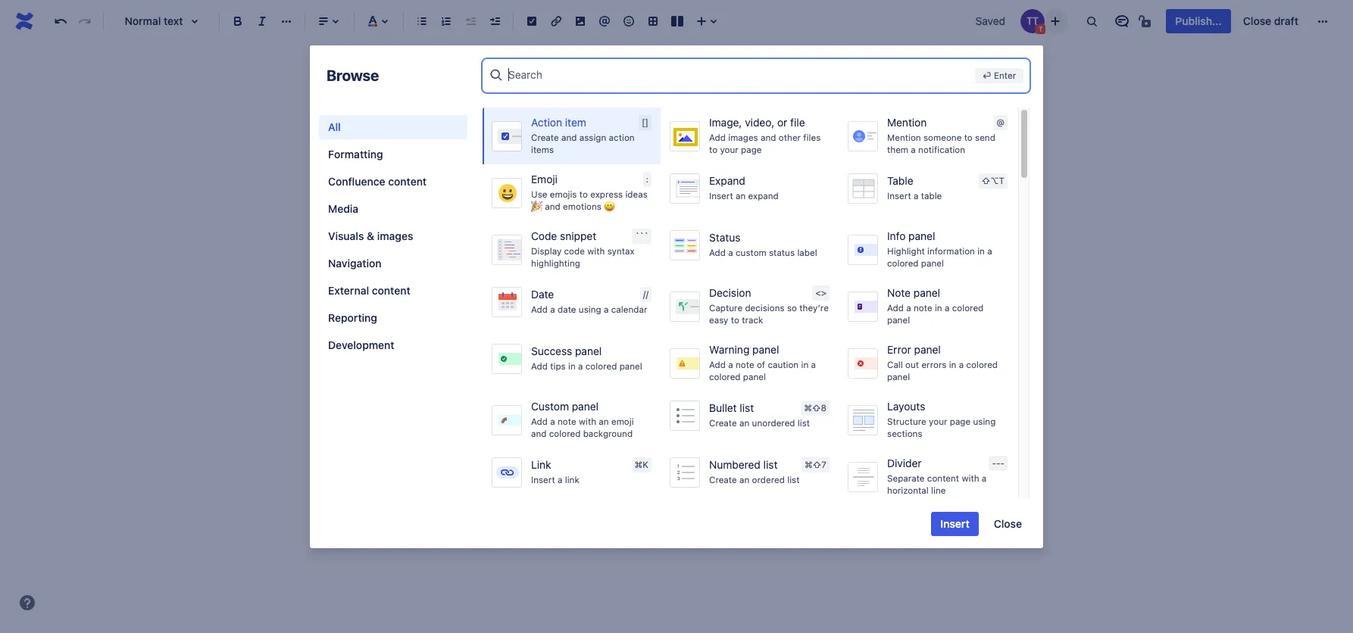 Task type: locate. For each thing, give the bounding box(es) containing it.
insert inside expand insert an expand
[[709, 191, 733, 201]]

add inside status add a custom status label
[[709, 248, 726, 257]]

create an unordered list
[[709, 418, 810, 428]]

2 vertical spatial note
[[558, 417, 576, 426]]

1 vertical spatial images
[[377, 230, 413, 243]]

0 horizontal spatial images
[[377, 230, 413, 243]]

reporting
[[328, 312, 377, 324]]

0 vertical spatial mention
[[888, 116, 927, 129]]

close left draft on the right top of page
[[1244, 14, 1272, 27]]

using inside the layouts structure your page using sections
[[974, 417, 996, 426]]

close right insert button
[[994, 518, 1022, 531]]

to up emotions
[[580, 189, 588, 199]]

link
[[565, 475, 580, 485]]

ideas
[[626, 189, 648, 199]]

a inside mention someone to send them a notification
[[911, 145, 916, 155]]

and down video,
[[761, 132, 777, 142]]

with inside display code with syntax highlighting
[[588, 246, 605, 256]]

panel down the call
[[888, 372, 910, 382]]

a inside the error panel call out errors in a colored panel
[[959, 360, 964, 370]]

2 vertical spatial create
[[709, 475, 737, 485]]

layouts structure your page using sections
[[888, 400, 996, 439]]

so
[[787, 303, 797, 313]]

content down navigation button
[[372, 284, 411, 297]]

advanced search image
[[489, 67, 504, 83]]

info panel highlight information in a colored panel
[[888, 230, 993, 268]]

content up 'line'
[[928, 474, 960, 484]]

insert a table
[[888, 191, 942, 201]]

add left tips at bottom left
[[531, 361, 548, 371]]

all
[[328, 121, 341, 133]]

your
[[720, 145, 739, 155], [929, 417, 948, 426]]

emoji
[[531, 173, 558, 186]]

an down expand
[[736, 191, 746, 201]]

a down "status"
[[729, 248, 733, 257]]

2 vertical spatial content
[[928, 474, 960, 484]]

1 vertical spatial close
[[994, 518, 1022, 531]]

with right code
[[588, 246, 605, 256]]

0 horizontal spatial using
[[579, 305, 602, 314]]

mention for mention someone to send them a notification
[[888, 133, 921, 142]]

note inside warning panel add a note of caution in a colored panel
[[736, 360, 755, 370]]

indent tab image
[[486, 12, 504, 30]]

list up create an unordered list
[[740, 402, 754, 414]]

1 horizontal spatial close
[[1244, 14, 1272, 27]]

image,
[[709, 116, 742, 129]]

add inside image, video, or file add images and other files to your page
[[709, 132, 726, 142]]

add image, video, or file image
[[571, 12, 590, 30]]

separate
[[888, 474, 925, 484]]

using
[[579, 305, 602, 314], [974, 417, 996, 426]]

your down image,
[[720, 145, 739, 155]]

your right "structure" at the bottom right of page
[[929, 417, 948, 426]]

content for confluence
[[388, 175, 427, 188]]

content for external
[[372, 284, 411, 297]]

a up the error panel call out errors in a colored panel
[[945, 303, 950, 313]]

note
[[914, 303, 933, 313], [736, 360, 755, 370], [558, 417, 576, 426]]

terry turtle image
[[1021, 9, 1045, 33]]

redo ⌘⇧z image
[[76, 12, 94, 30]]

in inside success panel add tips in a colored panel
[[568, 361, 576, 371]]

mention inside mention someone to send them a notification
[[888, 133, 921, 142]]

note inside note panel add a note in a colored panel
[[914, 303, 933, 313]]

action item image
[[523, 12, 541, 30]]

with up insert button
[[962, 474, 980, 484]]

a up close button
[[982, 474, 987, 484]]

remove image
[[738, 387, 756, 405]]

external content
[[328, 284, 411, 297]]

did you know….@
[[404, 178, 501, 192]]

0 vertical spatial images
[[729, 132, 758, 142]]

2 vertical spatial with
[[962, 474, 980, 484]]

colored inside 'custom panel add a note with an emoji and colored background'
[[549, 429, 581, 439]]

a right information on the top right of page
[[988, 246, 993, 256]]

close
[[1244, 14, 1272, 27], [994, 518, 1022, 531]]

panel down information on the top right of page
[[922, 258, 944, 268]]

create
[[531, 133, 559, 142], [709, 418, 737, 428], [709, 475, 737, 485]]

error
[[888, 343, 912, 356]]

with inside separate content with a horizontal line
[[962, 474, 980, 484]]

panel right the custom
[[572, 400, 599, 413]]

1 vertical spatial with
[[579, 417, 597, 426]]

content inside separate content with a horizontal line
[[928, 474, 960, 484]]

and right 🎉
[[545, 202, 561, 212]]

file
[[791, 116, 805, 129]]

add down image,
[[709, 132, 726, 142]]

custom
[[736, 248, 767, 257]]

and inside 'use emojis to express ideas 🎉 and emotions 😄'
[[545, 202, 561, 212]]

publish... button
[[1167, 9, 1232, 33]]

table image
[[644, 12, 662, 30]]

0 horizontal spatial note
[[558, 417, 576, 426]]

note
[[888, 286, 911, 299]]

list
[[740, 402, 754, 414], [798, 418, 810, 428], [764, 458, 778, 471], [788, 475, 800, 485]]

note up out
[[914, 303, 933, 313]]

panel
[[909, 230, 936, 243], [922, 258, 944, 268], [914, 286, 941, 299], [888, 315, 910, 325], [753, 343, 779, 356], [914, 343, 941, 356], [575, 345, 602, 358], [620, 361, 643, 371], [743, 372, 766, 382], [888, 372, 910, 382], [572, 400, 599, 413]]

colored up copy image
[[709, 372, 741, 382]]

colored right errors
[[967, 360, 998, 370]]

formatting
[[328, 148, 383, 161]]

assign
[[580, 133, 607, 142]]

overview link
[[539, 65, 584, 83]]

colored down highlight
[[888, 258, 919, 268]]

add down the note
[[888, 303, 904, 313]]

note left of
[[736, 360, 755, 370]]

action
[[609, 133, 635, 142]]

0 vertical spatial close
[[1244, 14, 1272, 27]]

or
[[778, 116, 788, 129]]

⌘⇧8
[[804, 403, 827, 413]]

insert down expand
[[709, 191, 733, 201]]

colored up two columns icon
[[586, 361, 617, 371]]

in right information on the top right of page
[[978, 246, 985, 256]]

Main content area, start typing to enter text. text field
[[377, 175, 971, 374]]

an up background
[[599, 417, 609, 426]]

capture decisions so they're easy to track
[[709, 303, 829, 325]]

a left table
[[914, 191, 919, 201]]

emoji
[[612, 417, 634, 426]]

italic ⌘i image
[[253, 12, 271, 30]]

link image
[[547, 12, 565, 30]]

your inside the layouts structure your page using sections
[[929, 417, 948, 426]]

outdent ⇧tab image
[[462, 12, 480, 30]]

list up ordered
[[764, 458, 778, 471]]

use emojis to express ideas 🎉 and emotions 😄
[[531, 189, 648, 212]]

add down the custom
[[531, 417, 548, 426]]

1 mention from the top
[[888, 116, 927, 129]]

using right "date"
[[579, 305, 602, 314]]

table
[[921, 191, 942, 201]]

create inside create and assign action items
[[531, 133, 559, 142]]

a right errors
[[959, 360, 964, 370]]

panel up of
[[753, 343, 779, 356]]

content
[[388, 175, 427, 188], [372, 284, 411, 297], [928, 474, 960, 484]]

1 vertical spatial mention
[[888, 133, 921, 142]]

search field
[[509, 61, 969, 88]]

0 vertical spatial note
[[914, 303, 933, 313]]

create down bullet
[[709, 418, 737, 428]]

1 horizontal spatial using
[[974, 417, 996, 426]]

1 horizontal spatial page
[[950, 417, 971, 426]]

in up the error panel call out errors in a colored panel
[[935, 303, 943, 313]]

insert down table
[[888, 191, 912, 201]]

expand
[[748, 191, 779, 201]]

and
[[761, 132, 777, 142], [562, 133, 577, 142], [545, 202, 561, 212], [531, 429, 547, 439]]

with up background
[[579, 417, 597, 426]]

add a date using a calendar
[[531, 305, 648, 314]]

1 vertical spatial using
[[974, 417, 996, 426]]

expand
[[709, 174, 746, 187]]

to
[[965, 133, 973, 142], [709, 145, 718, 155], [580, 189, 588, 199], [731, 316, 740, 325]]

items
[[531, 145, 554, 155]]

know….@
[[449, 178, 501, 192]]

close inside button
[[994, 518, 1022, 531]]

a right tips at bottom left
[[578, 361, 583, 371]]

insert
[[709, 191, 733, 201], [888, 191, 912, 201], [531, 475, 555, 485], [941, 518, 970, 531]]

content for separate
[[928, 474, 960, 484]]

page right "structure" at the bottom right of page
[[950, 417, 971, 426]]

colored down information on the top right of page
[[952, 303, 984, 313]]

images right &
[[377, 230, 413, 243]]

list down ⌘⇧8
[[798, 418, 810, 428]]

note for custom
[[558, 417, 576, 426]]

mention for mention
[[888, 116, 927, 129]]

note down the custom
[[558, 417, 576, 426]]

insert down link
[[531, 475, 555, 485]]

with for code snippet
[[588, 246, 605, 256]]

and down "item"
[[562, 133, 577, 142]]

1 horizontal spatial images
[[729, 132, 758, 142]]

decision
[[709, 286, 751, 299]]

and down the custom
[[531, 429, 547, 439]]

close inside button
[[1244, 14, 1272, 27]]

emoji image
[[620, 12, 638, 30]]

images inside button
[[377, 230, 413, 243]]

0 vertical spatial page
[[741, 145, 762, 155]]

structure
[[888, 417, 927, 426]]

colored
[[888, 258, 919, 268], [952, 303, 984, 313], [967, 360, 998, 370], [586, 361, 617, 371], [709, 372, 741, 382], [549, 429, 581, 439]]

overview
[[539, 67, 584, 80]]

status
[[709, 231, 741, 244]]

content down formatting button
[[388, 175, 427, 188]]

0 vertical spatial content
[[388, 175, 427, 188]]

confluence content button
[[319, 170, 468, 194]]

in right caution
[[801, 360, 809, 370]]

0 horizontal spatial your
[[720, 145, 739, 155]]

1 vertical spatial content
[[372, 284, 411, 297]]

1 vertical spatial page
[[950, 417, 971, 426]]

⇧⌥t
[[982, 176, 1005, 186]]

a inside separate content with a horizontal line
[[982, 474, 987, 484]]

1 vertical spatial your
[[929, 417, 948, 426]]

create down the "numbered"
[[709, 475, 737, 485]]

insert inside button
[[941, 518, 970, 531]]

to inside mention someone to send them a notification
[[965, 133, 973, 142]]

images down video,
[[729, 132, 758, 142]]

2 horizontal spatial note
[[914, 303, 933, 313]]

2 mention from the top
[[888, 133, 921, 142]]

colored inside warning panel add a note of caution in a colored panel
[[709, 372, 741, 382]]

1 horizontal spatial your
[[929, 417, 948, 426]]

close button
[[985, 512, 1032, 537]]

a inside success panel add tips in a colored panel
[[578, 361, 583, 371]]

confluence image
[[12, 9, 36, 33]]

out
[[906, 360, 919, 370]]

files
[[804, 132, 821, 142]]

add down "status"
[[709, 248, 726, 257]]

insert down 'line'
[[941, 518, 970, 531]]

0 horizontal spatial close
[[994, 518, 1022, 531]]

ordered
[[752, 475, 785, 485]]

navigation
[[328, 257, 382, 270]]

mention image
[[596, 12, 614, 30]]

a right caution
[[811, 360, 816, 370]]

panel up highlight
[[909, 230, 936, 243]]

0 horizontal spatial page
[[741, 145, 762, 155]]

a inside status add a custom status label
[[729, 248, 733, 257]]

page down video,
[[741, 145, 762, 155]]

note for warning
[[736, 360, 755, 370]]

numbered list
[[709, 458, 778, 471]]

add inside note panel add a note in a colored panel
[[888, 303, 904, 313]]

create up items
[[531, 133, 559, 142]]

using up the ---
[[974, 417, 996, 426]]

close for close
[[994, 518, 1022, 531]]

in inside warning panel add a note of caution in a colored panel
[[801, 360, 809, 370]]

action item
[[531, 116, 587, 129]]

add down warning
[[709, 360, 726, 370]]

confluence
[[328, 175, 385, 188]]

in right tips at bottom left
[[568, 361, 576, 371]]

to down capture
[[731, 316, 740, 325]]

a left link
[[558, 475, 563, 485]]

colored down the custom
[[549, 429, 581, 439]]

with for divider
[[962, 474, 980, 484]]

0 vertical spatial create
[[531, 133, 559, 142]]

0 vertical spatial with
[[588, 246, 605, 256]]

1 vertical spatial create
[[709, 418, 737, 428]]

warning panel add a note of caution in a colored panel
[[709, 343, 816, 382]]

to down image,
[[709, 145, 718, 155]]

0 vertical spatial your
[[720, 145, 739, 155]]

a right them
[[911, 145, 916, 155]]

a down the custom
[[550, 417, 555, 426]]

to left send
[[965, 133, 973, 142]]

1 vertical spatial note
[[736, 360, 755, 370]]

sections
[[888, 429, 923, 439]]

1 horizontal spatial note
[[736, 360, 755, 370]]

in right errors
[[949, 360, 957, 370]]

status add a custom status label
[[709, 231, 818, 257]]

note inside 'custom panel add a note with an emoji and colored background'
[[558, 417, 576, 426]]



Task type: vqa. For each thing, say whether or not it's contained in the screenshot.


Task type: describe. For each thing, give the bounding box(es) containing it.
with inside 'custom panel add a note with an emoji and colored background'
[[579, 417, 597, 426]]

background
[[583, 429, 633, 439]]

⏎
[[983, 70, 992, 80]]

colored inside success panel add tips in a colored panel
[[586, 361, 617, 371]]

did
[[404, 178, 423, 192]]

panel down of
[[743, 372, 766, 382]]

highlight
[[888, 246, 925, 256]]

in inside the error panel call out errors in a colored panel
[[949, 360, 957, 370]]

insert for insert a table
[[888, 191, 912, 201]]

express
[[591, 189, 623, 199]]

and inside create and assign action items
[[562, 133, 577, 142]]

warning
[[709, 343, 750, 356]]

in inside note panel add a note in a colored panel
[[935, 303, 943, 313]]

bullet
[[709, 402, 737, 414]]

you
[[426, 178, 446, 192]]

external content button
[[319, 279, 468, 303]]

info
[[888, 230, 906, 243]]

panel inside 'custom panel add a note with an emoji and colored background'
[[572, 400, 599, 413]]

undo ⌘z image
[[52, 12, 70, 30]]

caution
[[768, 360, 799, 370]]

insert button
[[932, 512, 979, 537]]

create for numbered
[[709, 475, 737, 485]]

content link
[[481, 65, 521, 83]]

external
[[328, 284, 369, 297]]

an inside 'custom panel add a note with an emoji and colored background'
[[599, 417, 609, 426]]

expand insert an expand
[[709, 174, 779, 201]]

reporting button
[[319, 306, 468, 330]]

add inside success panel add tips in a colored panel
[[531, 361, 548, 371]]

line
[[932, 486, 946, 496]]

to inside 'use emojis to express ideas 🎉 and emotions 😄'
[[580, 189, 588, 199]]

insert for insert
[[941, 518, 970, 531]]

custom panel add a note with an emoji and colored background
[[531, 400, 634, 439]]

layouts image
[[668, 12, 687, 30]]

and inside 'custom panel add a note with an emoji and colored background'
[[531, 429, 547, 439]]

error panel call out errors in a colored panel
[[888, 343, 998, 382]]

visuals & images button
[[319, 224, 468, 249]]

//
[[643, 289, 649, 299]]

development
[[328, 339, 395, 352]]

panel up errors
[[914, 343, 941, 356]]

video,
[[745, 116, 775, 129]]

development button
[[319, 333, 468, 358]]

success panel add tips in a colored panel
[[531, 345, 643, 371]]

add inside warning panel add a note of caution in a colored panel
[[709, 360, 726, 370]]

publish...
[[1176, 14, 1222, 27]]

a inside 'custom panel add a note with an emoji and colored background'
[[550, 417, 555, 426]]

divider
[[888, 457, 922, 470]]

horizontal
[[888, 486, 929, 496]]

browse dialog
[[310, 45, 1044, 634]]

close for close draft
[[1244, 14, 1272, 27]]

add inside 'custom panel add a note with an emoji and colored background'
[[531, 417, 548, 426]]

insert for insert a link
[[531, 475, 555, 485]]

make page full-width image
[[939, 65, 957, 83]]

```
[[635, 231, 649, 241]]

code
[[531, 230, 557, 243]]

enter
[[994, 70, 1016, 80]]

⌘⇧7
[[805, 460, 827, 470]]

page inside the layouts structure your page using sections
[[950, 417, 971, 426]]

to inside the capture decisions so they're easy to track
[[731, 316, 740, 325]]

display code with syntax highlighting
[[531, 246, 635, 269]]

numbered list ⌘⇧7 image
[[437, 12, 456, 30]]

label
[[798, 248, 818, 257]]

an down "bullet list"
[[740, 418, 750, 428]]

capture
[[709, 303, 743, 313]]

create for bullet
[[709, 418, 737, 428]]

3 - from the left
[[1001, 459, 1005, 468]]

use
[[531, 189, 548, 199]]

three columns with sidebars image
[[676, 387, 694, 405]]

emotions
[[563, 202, 602, 212]]

an down numbered list
[[740, 475, 750, 485]]

a down the note
[[907, 303, 912, 313]]

layouts
[[888, 400, 926, 413]]

unordered
[[752, 418, 795, 428]]

images inside image, video, or file add images and other files to your page
[[729, 132, 758, 142]]

to inside image, video, or file add images and other files to your page
[[709, 145, 718, 155]]

a left "date"
[[550, 305, 555, 314]]

code snippet
[[531, 230, 597, 243]]

draft
[[1275, 14, 1299, 27]]

numbered
[[709, 458, 761, 471]]

colored inside the error panel call out errors in a colored panel
[[967, 360, 998, 370]]

calendar
[[611, 305, 648, 314]]

list right ordered
[[788, 475, 800, 485]]

content
[[481, 67, 521, 80]]

date
[[558, 305, 576, 314]]

create for action
[[531, 133, 559, 142]]

a left the calendar
[[604, 305, 609, 314]]

and inside image, video, or file add images and other files to your page
[[761, 132, 777, 142]]

syntax
[[608, 246, 635, 256]]

0 vertical spatial using
[[579, 305, 602, 314]]

date
[[531, 288, 554, 301]]

🎉
[[531, 202, 543, 212]]

tips
[[550, 361, 566, 371]]

call
[[888, 360, 903, 370]]

separate content with a horizontal line
[[888, 474, 987, 496]]

someone
[[924, 133, 962, 142]]

a inside 'info panel highlight information in a colored panel'
[[988, 246, 993, 256]]

confluence image
[[12, 9, 36, 33]]

saved
[[976, 14, 1006, 27]]

copy image
[[707, 387, 725, 405]]

formatting button
[[319, 142, 468, 167]]

success
[[531, 345, 572, 358]]

create and assign action items
[[531, 133, 635, 155]]

close draft
[[1244, 14, 1299, 27]]

action
[[531, 116, 562, 129]]

:
[[646, 174, 649, 184]]

bullet list ⌘⇧8 image
[[413, 12, 431, 30]]

⏎ enter
[[983, 70, 1016, 80]]

a down warning
[[729, 360, 733, 370]]

insert a link
[[531, 475, 580, 485]]

panel right success
[[575, 345, 602, 358]]

panel right the note
[[914, 286, 941, 299]]

panel up emoji at the left bottom of the page
[[620, 361, 643, 371]]

1 - from the left
[[992, 459, 997, 468]]

add down date
[[531, 305, 548, 314]]

&
[[367, 230, 374, 243]]

an inside expand insert an expand
[[736, 191, 746, 201]]

table
[[888, 174, 914, 187]]

<>
[[816, 288, 827, 298]]

colored inside 'info panel highlight information in a colored panel'
[[888, 258, 919, 268]]

two columns image
[[591, 387, 609, 405]]

notification
[[919, 145, 966, 155]]

2 - from the left
[[997, 459, 1001, 468]]

left sidebar image
[[655, 387, 673, 405]]

bullet list
[[709, 402, 754, 414]]

panel down the note
[[888, 315, 910, 325]]

send
[[975, 133, 996, 142]]

bold ⌘b image
[[229, 12, 247, 30]]

display
[[531, 246, 562, 256]]

of
[[757, 360, 766, 370]]

note panel add a note in a colored panel
[[888, 286, 984, 325]]

mention someone to send them a notification
[[888, 133, 996, 155]]

Give this page a title text field
[[418, 118, 962, 143]]

note for note
[[914, 303, 933, 313]]

in inside 'info panel highlight information in a colored panel'
[[978, 246, 985, 256]]

easy
[[709, 316, 729, 325]]

link
[[531, 458, 551, 471]]

your inside image, video, or file add images and other files to your page
[[720, 145, 739, 155]]

close draft button
[[1235, 9, 1308, 33]]

emojis
[[550, 189, 577, 199]]

information
[[928, 246, 975, 256]]

page inside image, video, or file add images and other files to your page
[[741, 145, 762, 155]]

visuals
[[328, 230, 364, 243]]

colored inside note panel add a note in a colored panel
[[952, 303, 984, 313]]



